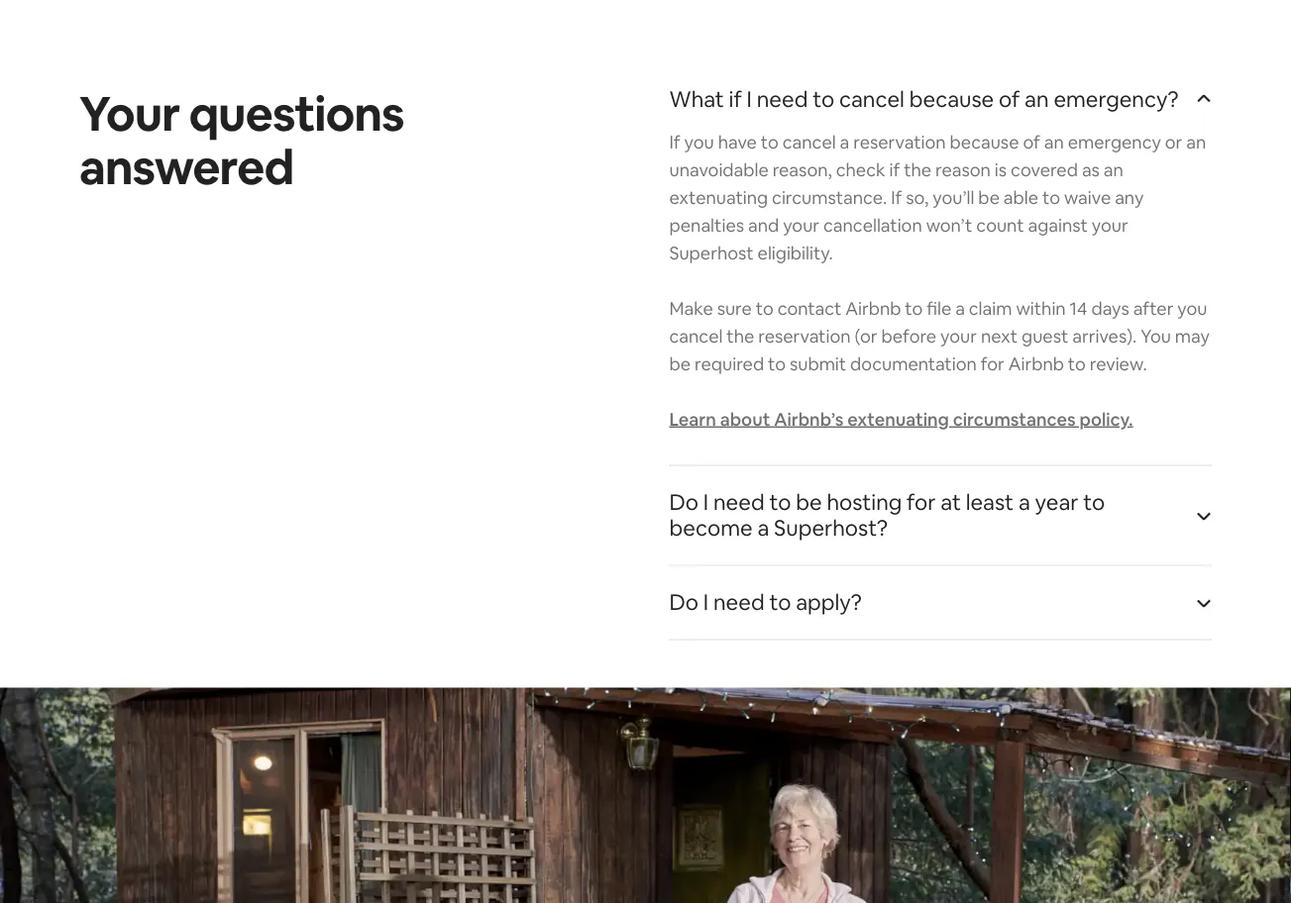 Task type: vqa. For each thing, say whether or not it's contained in the screenshot.
Do associated with Do I need to apply?
yes



Task type: describe. For each thing, give the bounding box(es) containing it.
a inside if you have to cancel a reservation because of an emergency or an unavoidable reason, check if the reason is covered as an extenuating circumstance. if so, you'll be able to waive any penalties and your cancellation won't count against your superhost eligibility.
[[840, 130, 850, 154]]

arrives).
[[1073, 325, 1137, 348]]

to right the sure on the top right of page
[[756, 297, 774, 320]]

contact
[[778, 297, 842, 320]]

year
[[1035, 489, 1079, 517]]

cancel inside dropdown button
[[839, 85, 905, 113]]

do i need to apply?
[[669, 589, 862, 617]]

to down arrives).
[[1068, 352, 1086, 376]]

is
[[995, 158, 1007, 181]]

for inside do i need to be hosting for at least a year to become a superhost?
[[907, 489, 936, 517]]

because inside what if i need to cancel because of an emergency? dropdown button
[[909, 85, 994, 113]]

policy.
[[1080, 408, 1133, 431]]

i for do i need to be hosting for at least a year to become a superhost?
[[703, 489, 709, 517]]

you
[[1141, 325, 1171, 348]]

0 horizontal spatial if
[[669, 130, 681, 154]]

about
[[720, 408, 770, 431]]

your inside make sure to contact airbnb to file a claim within 14 days after you cancel the reservation (or before your next guest arrives). you may be required to submit documentation for airbnb to review.
[[941, 325, 977, 348]]

make
[[669, 297, 713, 320]]

documentation
[[850, 352, 977, 376]]

after
[[1134, 297, 1174, 320]]

what
[[669, 85, 724, 113]]

of inside dropdown button
[[999, 85, 1020, 113]]

what if i need to cancel because of an emergency? button
[[669, 85, 1212, 124]]

may
[[1175, 325, 1210, 348]]

be inside make sure to contact airbnb to file a claim within 14 days after you cancel the reservation (or before your next guest arrives). you may be required to submit documentation for airbnb to review.
[[669, 352, 691, 376]]

extenuating inside if you have to cancel a reservation because of an emergency or an unavoidable reason, check if the reason is covered as an extenuating circumstance. if so, you'll be able to waive any penalties and your cancellation won't count against your superhost eligibility.
[[669, 186, 768, 209]]

a left year
[[1019, 489, 1031, 517]]

need for be
[[714, 489, 765, 517]]

waive
[[1064, 186, 1111, 209]]

against
[[1028, 214, 1088, 237]]

guest
[[1022, 325, 1069, 348]]

to left submit
[[768, 352, 786, 376]]

days
[[1092, 297, 1130, 320]]

be inside if you have to cancel a reservation because of an emergency or an unavoidable reason, check if the reason is covered as an extenuating circumstance. if so, you'll be able to waive any penalties and your cancellation won't count against your superhost eligibility.
[[979, 186, 1000, 209]]

do i need to be hosting for at least a year to become a superhost? button
[[669, 489, 1212, 554]]

make sure to contact airbnb to file a claim within 14 days after you cancel the reservation (or before your next guest arrives). you may be required to submit documentation for airbnb to review.
[[669, 297, 1210, 376]]

2 horizontal spatial your
[[1092, 214, 1129, 237]]

a inside make sure to contact airbnb to file a claim within 14 days after you cancel the reservation (or before your next guest arrives). you may be required to submit documentation for airbnb to review.
[[956, 297, 965, 320]]

or
[[1165, 130, 1183, 154]]

claim
[[969, 297, 1012, 320]]

cancel inside make sure to contact airbnb to file a claim within 14 days after you cancel the reservation (or before your next guest arrives). you may be required to submit documentation for airbnb to review.
[[669, 325, 723, 348]]

and
[[748, 214, 779, 237]]

cancel inside if you have to cancel a reservation because of an emergency or an unavoidable reason, check if the reason is covered as an extenuating circumstance. if so, you'll be able to waive any penalties and your cancellation won't count against your superhost eligibility.
[[783, 130, 836, 154]]

airbnb's
[[774, 408, 844, 431]]

a right become
[[758, 514, 769, 543]]

eligibility.
[[758, 241, 833, 265]]

review.
[[1090, 352, 1147, 376]]

the inside make sure to contact airbnb to file a claim within 14 days after you cancel the reservation (or before your next guest arrives). you may be required to submit documentation for airbnb to review.
[[727, 325, 755, 348]]

0 horizontal spatial your
[[783, 214, 820, 237]]

check
[[836, 158, 886, 181]]

unavoidable
[[669, 158, 769, 181]]

what if i need to cancel because of an emergency?
[[669, 85, 1179, 113]]

to inside dropdown button
[[813, 85, 835, 113]]

submit
[[790, 352, 847, 376]]

be inside do i need to be hosting for at least a year to become a superhost?
[[796, 489, 822, 517]]

do i need to apply? button
[[669, 589, 1212, 628]]

answered
[[79, 136, 294, 198]]

for inside make sure to contact airbnb to file a claim within 14 days after you cancel the reservation (or before your next guest arrives). you may be required to submit documentation for airbnb to review.
[[981, 352, 1005, 376]]

any
[[1115, 186, 1144, 209]]

reservation inside if you have to cancel a reservation because of an emergency or an unavoidable reason, check if the reason is covered as an extenuating circumstance. if so, you'll be able to waive any penalties and your cancellation won't count against your superhost eligibility.
[[854, 130, 946, 154]]

circumstances
[[953, 408, 1076, 431]]

do for do i need to apply?
[[669, 589, 699, 617]]

you inside if you have to cancel a reservation because of an emergency or an unavoidable reason, check if the reason is covered as an extenuating circumstance. if so, you'll be able to waive any penalties and your cancellation won't count against your superhost eligibility.
[[684, 130, 714, 154]]

you inside make sure to contact airbnb to file a claim within 14 days after you cancel the reservation (or before your next guest arrives). you may be required to submit documentation for airbnb to review.
[[1178, 297, 1208, 320]]



Task type: locate. For each thing, give the bounding box(es) containing it.
your down file on the top right
[[941, 325, 977, 348]]

0 horizontal spatial of
[[999, 85, 1020, 113]]

0 vertical spatial if
[[729, 85, 742, 113]]

do
[[669, 489, 699, 517], [669, 589, 699, 617]]

reservation inside make sure to contact airbnb to file a claim within 14 days after you cancel the reservation (or before your next guest arrives). you may be required to submit documentation for airbnb to review.
[[758, 325, 851, 348]]

if you have to cancel a reservation because of an emergency or an unavoidable reason, check if the reason is covered as an extenuating circumstance. if so, you'll be able to waive any penalties and your cancellation won't count against your superhost eligibility.
[[669, 130, 1206, 265]]

have
[[718, 130, 757, 154]]

the down the sure on the top right of page
[[727, 325, 755, 348]]

1 vertical spatial airbnb
[[1009, 352, 1064, 376]]

i inside do i need to be hosting for at least a year to become a superhost?
[[703, 489, 709, 517]]

0 horizontal spatial the
[[727, 325, 755, 348]]

need down become
[[714, 589, 765, 617]]

an
[[1025, 85, 1049, 113], [1044, 130, 1064, 154], [1187, 130, 1206, 154], [1104, 158, 1124, 181]]

1 horizontal spatial reservation
[[854, 130, 946, 154]]

cancel up reason,
[[783, 130, 836, 154]]

2 horizontal spatial cancel
[[839, 85, 905, 113]]

cancel down make
[[669, 325, 723, 348]]

circumstance.
[[772, 186, 887, 209]]

1 horizontal spatial you
[[1178, 297, 1208, 320]]

1 horizontal spatial if
[[889, 158, 900, 181]]

your down any
[[1092, 214, 1129, 237]]

1 horizontal spatial for
[[981, 352, 1005, 376]]

be up the "count"
[[979, 186, 1000, 209]]

to right "have"
[[761, 130, 779, 154]]

2 vertical spatial be
[[796, 489, 822, 517]]

1 vertical spatial do
[[669, 589, 699, 617]]

if right "check"
[[889, 158, 900, 181]]

do down become
[[669, 589, 699, 617]]

if left so,
[[891, 186, 902, 209]]

i
[[747, 85, 752, 113], [703, 489, 709, 517], [703, 589, 709, 617]]

at
[[941, 489, 961, 517]]

so,
[[906, 186, 929, 209]]

14
[[1070, 297, 1088, 320]]

0 vertical spatial reservation
[[854, 130, 946, 154]]

1 vertical spatial if
[[889, 158, 900, 181]]

of up the is
[[999, 85, 1020, 113]]

i down learn
[[703, 489, 709, 517]]

of up covered
[[1023, 130, 1040, 154]]

because inside if you have to cancel a reservation because of an emergency or an unavoidable reason, check if the reason is covered as an extenuating circumstance. if so, you'll be able to waive any penalties and your cancellation won't count against your superhost eligibility.
[[950, 130, 1019, 154]]

an inside dropdown button
[[1025, 85, 1049, 113]]

covered
[[1011, 158, 1078, 181]]

1 horizontal spatial cancel
[[783, 130, 836, 154]]

0 vertical spatial you
[[684, 130, 714, 154]]

cancellation
[[824, 214, 922, 237]]

a up "check"
[[840, 130, 850, 154]]

do inside dropdown button
[[669, 589, 699, 617]]

learn
[[669, 408, 716, 431]]

the up so,
[[904, 158, 932, 181]]

won't
[[926, 214, 973, 237]]

to up against
[[1043, 186, 1060, 209]]

0 vertical spatial if
[[669, 130, 681, 154]]

0 horizontal spatial cancel
[[669, 325, 723, 348]]

0 vertical spatial because
[[909, 85, 994, 113]]

if inside dropdown button
[[729, 85, 742, 113]]

do i need to be hosting for at least a year to become a superhost?
[[669, 489, 1105, 543]]

to right become
[[769, 489, 791, 517]]

cancel
[[839, 85, 905, 113], [783, 130, 836, 154], [669, 325, 723, 348]]

1 horizontal spatial extenuating
[[848, 408, 949, 431]]

0 vertical spatial cancel
[[839, 85, 905, 113]]

0 vertical spatial need
[[757, 85, 808, 113]]

to right year
[[1084, 489, 1105, 517]]

need
[[757, 85, 808, 113], [714, 489, 765, 517], [714, 589, 765, 617]]

1 vertical spatial need
[[714, 489, 765, 517]]

i up "have"
[[747, 85, 752, 113]]

if right what
[[729, 85, 742, 113]]

required
[[695, 352, 764, 376]]

become
[[669, 514, 753, 543]]

able
[[1004, 186, 1039, 209]]

you'll
[[933, 186, 975, 209]]

airbnb down guest
[[1009, 352, 1064, 376]]

1 vertical spatial be
[[669, 352, 691, 376]]

do inside do i need to be hosting for at least a year to become a superhost?
[[669, 489, 699, 517]]

you up unavoidable
[[684, 130, 714, 154]]

apply?
[[796, 589, 862, 617]]

be left required
[[669, 352, 691, 376]]

1 vertical spatial of
[[1023, 130, 1040, 154]]

your questions answered
[[79, 82, 404, 198]]

1 vertical spatial cancel
[[783, 130, 836, 154]]

cancel up "check"
[[839, 85, 905, 113]]

for
[[981, 352, 1005, 376], [907, 489, 936, 517]]

if inside if you have to cancel a reservation because of an emergency or an unavoidable reason, check if the reason is covered as an extenuating circumstance. if so, you'll be able to waive any penalties and your cancellation won't count against your superhost eligibility.
[[889, 158, 900, 181]]

0 horizontal spatial reservation
[[758, 325, 851, 348]]

reservation down contact
[[758, 325, 851, 348]]

0 horizontal spatial airbnb
[[846, 297, 901, 320]]

0 vertical spatial the
[[904, 158, 932, 181]]

reservation
[[854, 130, 946, 154], [758, 325, 851, 348]]

extenuating down unavoidable
[[669, 186, 768, 209]]

to left file on the top right
[[905, 297, 923, 320]]

1 horizontal spatial if
[[891, 186, 902, 209]]

reason
[[936, 158, 991, 181]]

2 vertical spatial i
[[703, 589, 709, 617]]

learn about airbnb's extenuating circumstances policy. link
[[669, 408, 1133, 431]]

0 horizontal spatial for
[[907, 489, 936, 517]]

need down about
[[714, 489, 765, 517]]

need for apply?
[[714, 589, 765, 617]]

for left at
[[907, 489, 936, 517]]

i for do i need to apply?
[[703, 589, 709, 617]]

0 vertical spatial airbnb
[[846, 297, 901, 320]]

0 vertical spatial i
[[747, 85, 752, 113]]

your up eligibility.
[[783, 214, 820, 237]]

least
[[966, 489, 1014, 517]]

do for do i need to be hosting for at least a year to become a superhost?
[[669, 489, 699, 517]]

airbnb
[[846, 297, 901, 320], [1009, 352, 1064, 376]]

if
[[669, 130, 681, 154], [891, 186, 902, 209]]

extenuating
[[669, 186, 768, 209], [848, 408, 949, 431]]

emergency
[[1068, 130, 1161, 154]]

1 horizontal spatial the
[[904, 158, 932, 181]]

as
[[1082, 158, 1100, 181]]

for down next
[[981, 352, 1005, 376]]

1 vertical spatial you
[[1178, 297, 1208, 320]]

a right file on the top right
[[956, 297, 965, 320]]

the inside if you have to cancel a reservation because of an emergency or an unavoidable reason, check if the reason is covered as an extenuating circumstance. if so, you'll be able to waive any penalties and your cancellation won't count against your superhost eligibility.
[[904, 158, 932, 181]]

1 vertical spatial extenuating
[[848, 408, 949, 431]]

0 vertical spatial do
[[669, 489, 699, 517]]

a
[[840, 130, 850, 154], [956, 297, 965, 320], [1019, 489, 1031, 517], [758, 514, 769, 543]]

be
[[979, 186, 1000, 209], [669, 352, 691, 376], [796, 489, 822, 517]]

2 do from the top
[[669, 589, 699, 617]]

1 vertical spatial i
[[703, 489, 709, 517]]

0 vertical spatial of
[[999, 85, 1020, 113]]

airbnb up (or
[[846, 297, 901, 320]]

need up "have"
[[757, 85, 808, 113]]

0 horizontal spatial be
[[669, 352, 691, 376]]

i inside dropdown button
[[747, 85, 752, 113]]

1 vertical spatial reservation
[[758, 325, 851, 348]]

next
[[981, 325, 1018, 348]]

penalties
[[669, 214, 744, 237]]

superhost
[[669, 241, 754, 265]]

your
[[783, 214, 820, 237], [1092, 214, 1129, 237], [941, 325, 977, 348]]

i down become
[[703, 589, 709, 617]]

2 horizontal spatial be
[[979, 186, 1000, 209]]

of inside if you have to cancel a reservation because of an emergency or an unavoidable reason, check if the reason is covered as an extenuating circumstance. if so, you'll be able to waive any penalties and your cancellation won't count against your superhost eligibility.
[[1023, 130, 1040, 154]]

(or
[[855, 325, 878, 348]]

extenuating down documentation
[[848, 408, 949, 431]]

count
[[977, 214, 1024, 237]]

to left apply?
[[769, 589, 791, 617]]

0 vertical spatial be
[[979, 186, 1000, 209]]

be left hosting
[[796, 489, 822, 517]]

need inside dropdown button
[[714, 589, 765, 617]]

file
[[927, 297, 952, 320]]

learn about airbnb's extenuating circumstances policy.
[[669, 408, 1133, 431]]

to
[[813, 85, 835, 113], [761, 130, 779, 154], [1043, 186, 1060, 209], [756, 297, 774, 320], [905, 297, 923, 320], [768, 352, 786, 376], [1068, 352, 1086, 376], [769, 489, 791, 517], [1084, 489, 1105, 517], [769, 589, 791, 617]]

if
[[729, 85, 742, 113], [889, 158, 900, 181]]

smiling host and dog image
[[0, 688, 1291, 904]]

of
[[999, 85, 1020, 113], [1023, 130, 1040, 154]]

you
[[684, 130, 714, 154], [1178, 297, 1208, 320]]

your
[[79, 82, 180, 144]]

reason,
[[773, 158, 832, 181]]

superhost?
[[774, 514, 888, 543]]

need inside dropdown button
[[757, 85, 808, 113]]

1 horizontal spatial airbnb
[[1009, 352, 1064, 376]]

to up reason,
[[813, 85, 835, 113]]

do down learn
[[669, 489, 699, 517]]

0 horizontal spatial extenuating
[[669, 186, 768, 209]]

questions
[[189, 82, 404, 144]]

the
[[904, 158, 932, 181], [727, 325, 755, 348]]

1 horizontal spatial your
[[941, 325, 977, 348]]

0 vertical spatial for
[[981, 352, 1005, 376]]

because
[[909, 85, 994, 113], [950, 130, 1019, 154]]

1 vertical spatial the
[[727, 325, 755, 348]]

0 vertical spatial extenuating
[[669, 186, 768, 209]]

2 vertical spatial need
[[714, 589, 765, 617]]

before
[[881, 325, 937, 348]]

i inside dropdown button
[[703, 589, 709, 617]]

1 horizontal spatial be
[[796, 489, 822, 517]]

need inside do i need to be hosting for at least a year to become a superhost?
[[714, 489, 765, 517]]

1 horizontal spatial of
[[1023, 130, 1040, 154]]

you up the may
[[1178, 297, 1208, 320]]

1 vertical spatial because
[[950, 130, 1019, 154]]

to inside dropdown button
[[769, 589, 791, 617]]

reservation up "check"
[[854, 130, 946, 154]]

0 horizontal spatial if
[[729, 85, 742, 113]]

emergency?
[[1054, 85, 1179, 113]]

because up reason
[[909, 85, 994, 113]]

within
[[1016, 297, 1066, 320]]

1 do from the top
[[669, 489, 699, 517]]

1 vertical spatial for
[[907, 489, 936, 517]]

if down what
[[669, 130, 681, 154]]

hosting
[[827, 489, 902, 517]]

2 vertical spatial cancel
[[669, 325, 723, 348]]

sure
[[717, 297, 752, 320]]

0 horizontal spatial you
[[684, 130, 714, 154]]

1 vertical spatial if
[[891, 186, 902, 209]]

because up the is
[[950, 130, 1019, 154]]



